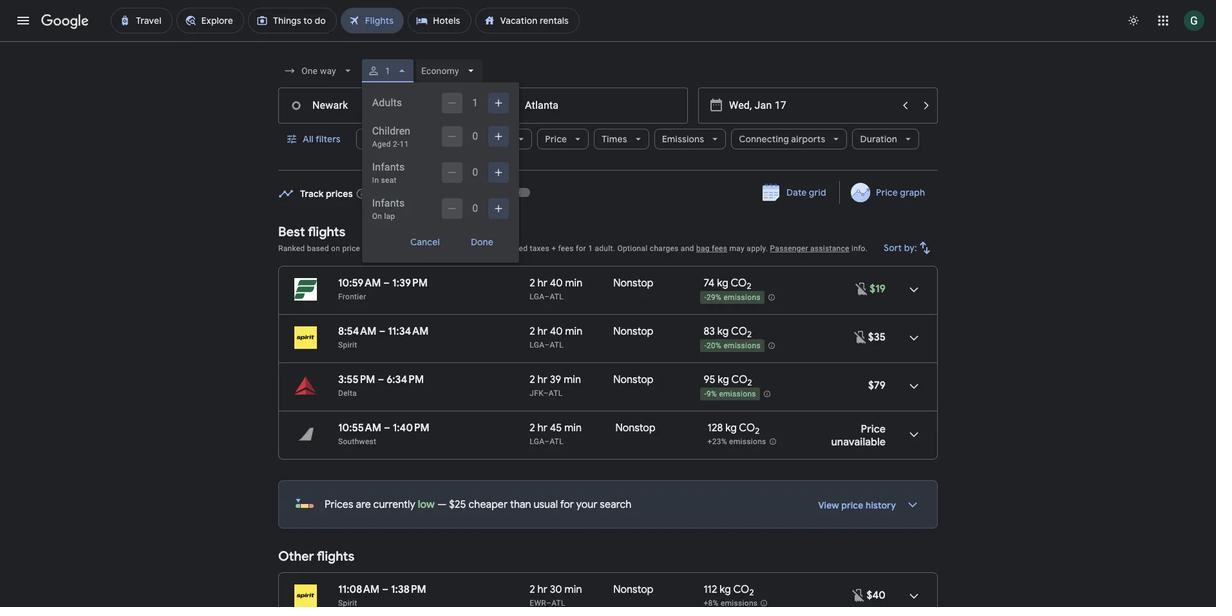 Task type: vqa. For each thing, say whether or not it's contained in the screenshot.
Tabist グローレ大阪 'icon' at the bottom of the page
no



Task type: locate. For each thing, give the bounding box(es) containing it.
2 left 45
[[530, 422, 536, 435]]

number of passengers dialog
[[362, 83, 519, 263]]

kg inside "128 kg co 2"
[[726, 422, 737, 435]]

min for 74
[[566, 277, 583, 290]]

1 total duration 2 hr 40 min. element from the top
[[530, 277, 614, 292]]

2 vertical spatial -
[[705, 390, 707, 399]]

– right 3:55 pm
[[378, 374, 384, 387]]

lga up 2 hr 39 min jfk – atl
[[530, 341, 545, 350]]

total duration 2 hr 40 min. element for 83
[[530, 325, 614, 340]]

0 horizontal spatial prices
[[325, 499, 354, 512]]

nonstop flight. element for 74
[[614, 277, 654, 292]]

emissions for 83
[[724, 342, 761, 351]]

– down "taxes"
[[545, 293, 550, 302]]

total duration 2 hr 30 min. element
[[530, 584, 614, 599]]

3 lga from the top
[[530, 438, 545, 447]]

connecting
[[739, 133, 790, 145]]

fees right "bag"
[[712, 244, 728, 253]]

2 up "+23% emissions"
[[756, 426, 760, 437]]

min inside 'element'
[[565, 584, 582, 597]]

price left flight details. leaves laguardia airport at 10:55 am on wednesday, january 17 and arrives at hartsfield-jackson atlanta international airport at 1:40 pm on wednesday, january 17. image
[[862, 423, 886, 436]]

0 vertical spatial 2 hr 40 min lga – atl
[[530, 277, 583, 302]]

co inside 83 kg co 2
[[732, 325, 748, 338]]

atl down 45
[[550, 438, 564, 447]]

kg for 112
[[720, 584, 732, 597]]

for left your on the bottom left of the page
[[561, 499, 574, 512]]

all
[[303, 133, 314, 145]]

2 - from the top
[[705, 342, 707, 351]]

hr up 2 hr 39 min jfk – atl
[[538, 325, 548, 338]]

nonstop for 128
[[616, 422, 656, 435]]

11:08 am – 1:38 pm
[[338, 584, 427, 597]]

2 inside total duration 2 hr 30 min. 'element'
[[530, 584, 536, 597]]

min
[[566, 277, 583, 290], [566, 325, 583, 338], [564, 374, 581, 387], [565, 422, 582, 435], [565, 584, 582, 597]]

83 kg co 2
[[704, 325, 752, 340]]

prices left are
[[325, 499, 354, 512]]

best flights
[[278, 224, 346, 240]]

co inside 112 kg co 2
[[734, 584, 750, 597]]

atl up 39
[[550, 341, 564, 350]]

duration button
[[853, 124, 920, 155]]

2 total duration 2 hr 40 min. element from the top
[[530, 325, 614, 340]]

kg inside 83 kg co 2
[[718, 325, 729, 338]]

and
[[363, 244, 376, 253], [681, 244, 695, 253]]

any dates
[[458, 188, 501, 199]]

1 and from the left
[[363, 244, 376, 253]]

lga
[[530, 293, 545, 302], [530, 341, 545, 350], [530, 438, 545, 447]]

nonstop flight. element for 128
[[616, 422, 656, 437]]

0 horizontal spatial for
[[561, 499, 574, 512]]

2 hr 40 min lga – atl for 1:39 pm
[[530, 277, 583, 302]]

2 and from the left
[[681, 244, 695, 253]]

2 0 from the top
[[473, 166, 478, 179]]

3 0 from the top
[[473, 202, 478, 215]]

1 vertical spatial lga
[[530, 341, 545, 350]]

128
[[708, 422, 723, 435]]

– up 2 hr 39 min jfk – atl
[[545, 341, 550, 350]]

emissions down "128 kg co 2"
[[730, 438, 767, 447]]

– left arrival time: 1:39 pm. text field
[[384, 277, 390, 290]]

1 fees from the left
[[559, 244, 574, 253]]

hr left 45
[[538, 422, 548, 435]]

1 lga from the top
[[530, 293, 545, 302]]

nonstop flight. element for 95
[[614, 374, 654, 389]]

hr inside 2 hr 39 min jfk – atl
[[538, 374, 548, 387]]

0 vertical spatial price
[[546, 133, 567, 145]]

2 right 112
[[750, 588, 754, 599]]

flights for other flights
[[317, 549, 355, 565]]

None text field
[[486, 88, 688, 124]]

infants up the seat
[[372, 161, 405, 173]]

min inside 2 hr 39 min jfk – atl
[[564, 374, 581, 387]]

1 up airlines popup button
[[473, 97, 478, 109]]

10:59 am
[[338, 277, 381, 290]]

- down '83' at the right bottom of the page
[[705, 342, 707, 351]]

0 vertical spatial infants
[[372, 161, 405, 173]]

-29% emissions
[[705, 293, 761, 302]]

0 down any dates
[[473, 202, 478, 215]]

2 vertical spatial 1
[[589, 244, 593, 253]]

and left "bag"
[[681, 244, 695, 253]]

2 up -29% emissions
[[747, 281, 752, 292]]

lga down total duration 2 hr 45 min. element
[[530, 438, 545, 447]]

price left graph
[[876, 187, 898, 199]]

co right 112
[[734, 584, 750, 597]]

co inside "128 kg co 2"
[[740, 422, 756, 435]]

low
[[418, 499, 435, 512]]

southwest
[[338, 438, 377, 447]]

stops button
[[356, 124, 410, 155]]

price right bags popup button
[[546, 133, 567, 145]]

0 vertical spatial this price for this flight doesn't include overhead bin access. if you need a carry-on bag, use the bags filter to update prices. image
[[855, 281, 870, 297]]

1 up adults
[[385, 66, 391, 76]]

20%
[[707, 342, 722, 351]]

lga down "taxes"
[[530, 293, 545, 302]]

nonstop flight. element
[[614, 277, 654, 292], [614, 325, 654, 340], [614, 374, 654, 389], [616, 422, 656, 437], [614, 584, 654, 599]]

0 vertical spatial flights
[[308, 224, 346, 240]]

times
[[602, 133, 628, 145]]

price inside button
[[876, 187, 898, 199]]

19 US dollars text field
[[870, 283, 886, 296]]

5 hr from the top
[[538, 584, 548, 597]]

prices for prices are currently low — $25 cheaper than usual for your search
[[325, 499, 354, 512]]

price button
[[538, 124, 589, 155]]

main menu image
[[15, 13, 31, 28]]

min for 128
[[565, 422, 582, 435]]

1 inside 'number of passengers' dialog
[[473, 97, 478, 109]]

flights for best flights
[[308, 224, 346, 240]]

74 kg co 2
[[704, 277, 752, 292]]

this price for this flight doesn't include overhead bin access. if you need a carry-on bag, use the bags filter to update prices. image for $35
[[853, 330, 869, 345]]

price for price graph
[[876, 187, 898, 199]]

83
[[704, 325, 715, 338]]

on
[[372, 212, 382, 221]]

2 vertical spatial this price for this flight doesn't include overhead bin access. if you need a carry-on bag, use the bags filter to update prices. image
[[852, 588, 867, 604]]

None search field
[[278, 55, 938, 263]]

main content
[[278, 177, 938, 608]]

2 up the jfk
[[530, 374, 536, 387]]

co
[[731, 277, 747, 290], [732, 325, 748, 338], [732, 374, 748, 387], [740, 422, 756, 435], [734, 584, 750, 597]]

2 up -9% emissions
[[748, 378, 753, 389]]

11:34 am
[[388, 325, 429, 338]]

– right 8:54 am
[[379, 325, 386, 338]]

1 2 hr 40 min lga – atl from the top
[[530, 277, 583, 302]]

3 - from the top
[[705, 390, 707, 399]]

atl down 39
[[549, 389, 563, 398]]

co inside 74 kg co 2
[[731, 277, 747, 290]]

0 horizontal spatial 1
[[385, 66, 391, 76]]

1 horizontal spatial fees
[[712, 244, 728, 253]]

prices
[[445, 244, 468, 253], [325, 499, 354, 512]]

flights up based
[[308, 224, 346, 240]]

0 horizontal spatial price
[[342, 244, 360, 253]]

price inside popup button
[[546, 133, 567, 145]]

kg for 83
[[718, 325, 729, 338]]

price inside price unavailable
[[862, 423, 886, 436]]

on
[[331, 244, 340, 253]]

2 up -20% emissions in the right of the page
[[748, 329, 752, 340]]

40 for 1:39 pm
[[550, 277, 563, 290]]

1 vertical spatial price
[[876, 187, 898, 199]]

and left convenience
[[363, 244, 376, 253]]

1 vertical spatial 0
[[473, 166, 478, 179]]

1 vertical spatial 2 hr 40 min lga – atl
[[530, 325, 583, 350]]

– down total duration 2 hr 45 min. element
[[545, 438, 550, 447]]

co up -9% emissions
[[732, 374, 748, 387]]

0 vertical spatial 1
[[385, 66, 391, 76]]

1 vertical spatial flights
[[317, 549, 355, 565]]

based
[[307, 244, 329, 253]]

price right view
[[842, 500, 864, 512]]

co up -20% emissions in the right of the page
[[732, 325, 748, 338]]

date
[[787, 187, 807, 199]]

1 vertical spatial for
[[561, 499, 574, 512]]

1 vertical spatial price
[[842, 500, 864, 512]]

infants
[[372, 161, 405, 173], [372, 197, 405, 209]]

79 US dollars text field
[[869, 380, 886, 393]]

price right 'on'
[[342, 244, 360, 253]]

- down 74
[[705, 293, 707, 302]]

co inside 95 kg co 2
[[732, 374, 748, 387]]

prices right learn more about ranking image
[[445, 244, 468, 253]]

0 horizontal spatial and
[[363, 244, 376, 253]]

kg right 74
[[718, 277, 729, 290]]

infants for infants on lap
[[372, 197, 405, 209]]

passenger assistance button
[[771, 244, 850, 253]]

2 lga from the top
[[530, 341, 545, 350]]

3 hr from the top
[[538, 374, 548, 387]]

total duration 2 hr 40 min. element up total duration 2 hr 39 min. element
[[530, 325, 614, 340]]

hr inside 'element'
[[538, 584, 548, 597]]

Arrival time: 1:39 PM. text field
[[393, 277, 428, 290]]

1 vertical spatial infants
[[372, 197, 405, 209]]

2 hr 40 min lga – atl for 11:34 am
[[530, 325, 583, 350]]

0 vertical spatial 0
[[473, 130, 478, 142]]

done button
[[456, 232, 509, 253]]

by:
[[905, 242, 918, 254]]

– inside 2 hr 39 min jfk – atl
[[544, 389, 549, 398]]

bags button
[[482, 124, 533, 155]]

-20% emissions
[[705, 342, 761, 351]]

all filters button
[[278, 124, 351, 155]]

hr left 39
[[538, 374, 548, 387]]

40 down +
[[550, 277, 563, 290]]

infants up lap
[[372, 197, 405, 209]]

2 left 30
[[530, 584, 536, 597]]

taxes
[[530, 244, 550, 253]]

none search field containing adults
[[278, 55, 938, 263]]

total duration 2 hr 40 min. element
[[530, 277, 614, 292], [530, 325, 614, 340]]

– left 1:40 pm
[[384, 422, 390, 435]]

include
[[470, 244, 496, 253]]

2 hr 40 min lga – atl up 39
[[530, 325, 583, 350]]

atl inside 2 hr 45 min lga – atl
[[550, 438, 564, 447]]

ranked based on price and convenience
[[278, 244, 423, 253]]

– inside 8:54 am – 11:34 am spirit
[[379, 325, 386, 338]]

kg
[[718, 277, 729, 290], [718, 325, 729, 338], [718, 374, 730, 387], [726, 422, 737, 435], [720, 584, 732, 597]]

0 horizontal spatial fees
[[559, 244, 574, 253]]

0 left bags
[[473, 130, 478, 142]]

total duration 2 hr 40 min. element down +
[[530, 277, 614, 292]]

cancel button
[[395, 232, 456, 253]]

infants for infants in seat
[[372, 161, 405, 173]]

hr down "taxes"
[[538, 277, 548, 290]]

0 vertical spatial 40
[[550, 277, 563, 290]]

atl down +
[[550, 293, 564, 302]]

emissions for 74
[[724, 293, 761, 302]]

kg right '83' at the right bottom of the page
[[718, 325, 729, 338]]

spirit
[[338, 341, 357, 350]]

unavailable
[[832, 436, 886, 449]]

95
[[704, 374, 716, 387]]

1 left adult.
[[589, 244, 593, 253]]

bag fees button
[[697, 244, 728, 253]]

nonstop flight. element for 112
[[614, 584, 654, 599]]

Departure time: 10:59 AM. text field
[[338, 277, 381, 290]]

co up "+23% emissions"
[[740, 422, 756, 435]]

emissions down 74 kg co 2
[[724, 293, 761, 302]]

kg for 128
[[726, 422, 737, 435]]

flights right other
[[317, 549, 355, 565]]

1 vertical spatial total duration 2 hr 40 min. element
[[530, 325, 614, 340]]

1 vertical spatial 1
[[473, 97, 478, 109]]

1 0 from the top
[[473, 130, 478, 142]]

35 US dollars text field
[[869, 331, 886, 344]]

fees
[[559, 244, 574, 253], [712, 244, 728, 253]]

3:55 pm – 6:34 pm delta
[[338, 374, 424, 398]]

–
[[384, 277, 390, 290], [545, 293, 550, 302], [379, 325, 386, 338], [545, 341, 550, 350], [378, 374, 384, 387], [544, 389, 549, 398], [384, 422, 390, 435], [545, 438, 550, 447], [382, 584, 389, 597]]

1 40 from the top
[[550, 277, 563, 290]]

done
[[471, 237, 494, 248]]

– inside "10:59 am – 1:39 pm frontier"
[[384, 277, 390, 290]]

0 vertical spatial lga
[[530, 293, 545, 302]]

1 horizontal spatial for
[[576, 244, 586, 253]]

this price for this flight doesn't include overhead bin access. if you need a carry-on bag, use the bags filter to update prices. image
[[855, 281, 870, 297], [853, 330, 869, 345], [852, 588, 867, 604]]

bags
[[490, 133, 511, 145]]

Arrival time: 11:34 AM. text field
[[388, 325, 429, 338]]

other flights
[[278, 549, 355, 565]]

2 inside 2 hr 45 min lga – atl
[[530, 422, 536, 435]]

2 hr from the top
[[538, 325, 548, 338]]

adult.
[[595, 244, 616, 253]]

40 up 39
[[550, 325, 563, 338]]

airports
[[792, 133, 826, 145]]

– down total duration 2 hr 39 min. element
[[544, 389, 549, 398]]

price graph
[[876, 187, 926, 199]]

0 vertical spatial total duration 2 hr 40 min. element
[[530, 277, 614, 292]]

for left adult.
[[576, 244, 586, 253]]

2-
[[393, 140, 400, 149]]

min inside 2 hr 45 min lga – atl
[[565, 422, 582, 435]]

search
[[600, 499, 632, 512]]

1 infants from the top
[[372, 161, 405, 173]]

0 vertical spatial prices
[[445, 244, 468, 253]]

children
[[372, 125, 411, 137]]

2 hr 40 min lga – atl
[[530, 277, 583, 302], [530, 325, 583, 350]]

1 vertical spatial -
[[705, 342, 707, 351]]

hr left 30
[[538, 584, 548, 597]]

2 vertical spatial price
[[862, 423, 886, 436]]

flight details. leaves laguardia airport at 8:54 am on wednesday, january 17 and arrives at hartsfield-jackson atlanta international airport at 11:34 am on wednesday, january 17. image
[[899, 323, 930, 354]]

1 vertical spatial this price for this flight doesn't include overhead bin access. if you need a carry-on bag, use the bags filter to update prices. image
[[853, 330, 869, 345]]

nonstop for 74
[[614, 277, 654, 290]]

this price for this flight doesn't include overhead bin access. if you need a carry-on bag, use the bags filter to update prices. image for $19
[[855, 281, 870, 297]]

– inside 10:55 am – 1:40 pm southwest
[[384, 422, 390, 435]]

emissions down 95 kg co 2
[[720, 390, 757, 399]]

2 vertical spatial 0
[[473, 202, 478, 215]]

kg inside 95 kg co 2
[[718, 374, 730, 387]]

2 inside 74 kg co 2
[[747, 281, 752, 292]]

kg right '95'
[[718, 374, 730, 387]]

74
[[704, 277, 715, 290]]

None field
[[278, 59, 360, 83], [416, 59, 482, 83], [278, 59, 360, 83], [416, 59, 482, 83]]

seat
[[381, 176, 397, 185]]

1 horizontal spatial 1
[[473, 97, 478, 109]]

1 hr from the top
[[538, 277, 548, 290]]

4 hr from the top
[[538, 422, 548, 435]]

fees right +
[[559, 244, 574, 253]]

2 40 from the top
[[550, 325, 563, 338]]

hr inside 2 hr 45 min lga – atl
[[538, 422, 548, 435]]

prices include required taxes + fees for 1 adult. optional charges and bag fees may apply. passenger assistance
[[445, 244, 850, 253]]

prices
[[326, 188, 353, 199]]

kg right 112
[[720, 584, 732, 597]]

2 2 hr 40 min lga – atl from the top
[[530, 325, 583, 350]]

39
[[550, 374, 562, 387]]

in
[[372, 176, 379, 185]]

$35
[[869, 331, 886, 344]]

1 vertical spatial prices
[[325, 499, 354, 512]]

1 vertical spatial 40
[[550, 325, 563, 338]]

0 vertical spatial -
[[705, 293, 707, 302]]

kg up "+23% emissions"
[[726, 422, 737, 435]]

0 vertical spatial for
[[576, 244, 586, 253]]

hr for 11:34 am
[[538, 325, 548, 338]]

1 horizontal spatial prices
[[445, 244, 468, 253]]

kg inside 112 kg co 2
[[720, 584, 732, 597]]

2 inside 112 kg co 2
[[750, 588, 754, 599]]

history
[[866, 500, 897, 512]]

$19
[[870, 283, 886, 296]]

atl inside 2 hr 39 min jfk – atl
[[549, 389, 563, 398]]

usual
[[534, 499, 558, 512]]

2 hr 40 min lga – atl down +
[[530, 277, 583, 302]]

price
[[546, 133, 567, 145], [876, 187, 898, 199], [862, 423, 886, 436]]

required
[[498, 244, 528, 253]]

sort by:
[[884, 242, 918, 254]]

emissions down 83 kg co 2
[[724, 342, 761, 351]]

8:54 am – 11:34 am spirit
[[338, 325, 429, 350]]

– inside 3:55 pm – 6:34 pm delta
[[378, 374, 384, 387]]

price graph button
[[843, 181, 936, 204]]

2 vertical spatial lga
[[530, 438, 545, 447]]

- down '95'
[[705, 390, 707, 399]]

3:55 pm
[[338, 374, 375, 387]]

lga inside 2 hr 45 min lga – atl
[[530, 438, 545, 447]]

$40
[[867, 590, 886, 603]]

0 vertical spatial price
[[342, 244, 360, 253]]

- for 95
[[705, 390, 707, 399]]

adults
[[372, 97, 402, 109]]

0 up any dates
[[473, 166, 478, 179]]

2 infants from the top
[[372, 197, 405, 209]]

co up -29% emissions
[[731, 277, 747, 290]]

1 horizontal spatial and
[[681, 244, 695, 253]]

1 - from the top
[[705, 293, 707, 302]]

kg inside 74 kg co 2
[[718, 277, 729, 290]]



Task type: describe. For each thing, give the bounding box(es) containing it.
track prices
[[300, 188, 353, 199]]

flight details. leaves john f. kennedy international airport at 3:55 pm on wednesday, january 17 and arrives at hartsfield-jackson atlanta international airport at 6:34 pm on wednesday, january 17. image
[[899, 371, 930, 402]]

your
[[577, 499, 598, 512]]

2 inside 95 kg co 2
[[748, 378, 753, 389]]

flight details. leaves newark liberty international airport at 11:08 am on wednesday, january 17 and arrives at hartsfield-jackson atlanta international airport at 1:38 pm on wednesday, january 17. image
[[899, 581, 930, 608]]

40 for 11:34 am
[[550, 325, 563, 338]]

price unavailable
[[832, 423, 886, 449]]

6:34 pm
[[387, 374, 424, 387]]

are
[[356, 499, 371, 512]]

find the best price region
[[278, 177, 938, 215]]

29%
[[707, 293, 722, 302]]

jan
[[375, 188, 391, 199]]

flight details. leaves laguardia airport at 10:55 am on wednesday, january 17 and arrives at hartsfield-jackson atlanta international airport at 1:40 pm on wednesday, january 17. image
[[899, 420, 930, 451]]

0 for infants on lap
[[473, 202, 478, 215]]

airlines
[[423, 133, 455, 145]]

2 fees from the left
[[712, 244, 728, 253]]

bag
[[697, 244, 710, 253]]

Departure time: 11:08 AM. text field
[[338, 584, 380, 597]]

112
[[704, 584, 718, 597]]

times button
[[594, 124, 649, 155]]

10:55 am
[[338, 422, 382, 435]]

date grid
[[787, 187, 827, 199]]

2 inside 2 hr 39 min jfk – atl
[[530, 374, 536, 387]]

co for 112
[[734, 584, 750, 597]]

graph
[[901, 187, 926, 199]]

lap
[[385, 212, 396, 221]]

emissions for 95
[[720, 390, 757, 399]]

view price history image
[[898, 490, 929, 521]]

connecting airports
[[739, 133, 826, 145]]

than
[[510, 499, 532, 512]]

1 inside popup button
[[385, 66, 391, 76]]

total duration 2 hr 45 min. element
[[530, 422, 616, 437]]

nonstop flight. element for 83
[[614, 325, 654, 340]]

total duration 2 hr 40 min. element for 74
[[530, 277, 614, 292]]

atl for 1:40 pm
[[550, 438, 564, 447]]

apply.
[[747, 244, 768, 253]]

hr for 1:39 pm
[[538, 277, 548, 290]]

Arrival time: 1:38 PM. text field
[[391, 584, 427, 597]]

learn more about tracked prices image
[[356, 188, 367, 199]]

112 kg co 2
[[704, 584, 754, 599]]

stops
[[364, 133, 388, 145]]

atl for 11:34 am
[[550, 341, 564, 350]]

filters
[[316, 133, 341, 145]]

grid
[[810, 187, 827, 199]]

dates
[[477, 188, 501, 199]]

Departure text field
[[730, 88, 895, 123]]

may
[[730, 244, 745, 253]]

delta
[[338, 389, 357, 398]]

total duration 2 hr 39 min. element
[[530, 374, 614, 389]]

this price for this flight doesn't include overhead bin access. if you need a carry-on bag, use the bags filter to update prices. image for $40
[[852, 588, 867, 604]]

change appearance image
[[1119, 5, 1150, 36]]

– left the '1:38 pm'
[[382, 584, 389, 597]]

charges
[[650, 244, 679, 253]]

learn more about ranking image
[[426, 243, 438, 255]]

leaves laguardia airport at 10:59 am on wednesday, january 17 and arrives at hartsfield-jackson atlanta international airport at 1:39 pm on wednesday, january 17. element
[[338, 277, 428, 290]]

2 hr 45 min lga – atl
[[530, 422, 582, 447]]

2 up 2 hr 39 min jfk – atl
[[530, 325, 536, 338]]

airlines button
[[415, 129, 477, 150]]

prices for prices include required taxes + fees for 1 adult. optional charges and bag fees may apply. passenger assistance
[[445, 244, 468, 253]]

swap origin and destination. image
[[476, 98, 491, 113]]

track
[[300, 188, 324, 199]]

- for 83
[[705, 342, 707, 351]]

kg for 74
[[718, 277, 729, 290]]

price for price
[[546, 133, 567, 145]]

45
[[550, 422, 562, 435]]

view price history
[[819, 500, 897, 512]]

jan 17
[[375, 188, 402, 199]]

2 hr 30 min
[[530, 584, 582, 597]]

nonstop for 112
[[614, 584, 654, 597]]

convenience
[[378, 244, 423, 253]]

2 horizontal spatial 1
[[589, 244, 593, 253]]

best
[[278, 224, 305, 240]]

2 inside 83 kg co 2
[[748, 329, 752, 340]]

leaves newark liberty international airport at 11:08 am on wednesday, january 17 and arrives at hartsfield-jackson atlanta international airport at 1:38 pm on wednesday, january 17. element
[[338, 584, 427, 597]]

1 horizontal spatial price
[[842, 500, 864, 512]]

- for 74
[[705, 293, 707, 302]]

co for 95
[[732, 374, 748, 387]]

view
[[819, 500, 840, 512]]

co for 83
[[732, 325, 748, 338]]

aged
[[372, 140, 391, 149]]

sort
[[884, 242, 903, 254]]

10:59 am – 1:39 pm frontier
[[338, 277, 428, 302]]

Departure time: 8:54 AM. text field
[[338, 325, 377, 338]]

95 kg co 2
[[704, 374, 753, 389]]

leaves laguardia airport at 8:54 am on wednesday, january 17 and arrives at hartsfield-jackson atlanta international airport at 11:34 am on wednesday, january 17. element
[[338, 325, 429, 338]]

lga for 1:39 pm
[[530, 293, 545, 302]]

– inside 2 hr 45 min lga – atl
[[545, 438, 550, 447]]

ranked
[[278, 244, 305, 253]]

min for 95
[[564, 374, 581, 387]]

Departure time: 10:55 AM. text field
[[338, 422, 382, 435]]

leaves laguardia airport at 10:55 am on wednesday, january 17 and arrives at hartsfield-jackson atlanta international airport at 1:40 pm on wednesday, january 17. element
[[338, 422, 430, 435]]

leaves john f. kennedy international airport at 3:55 pm on wednesday, january 17 and arrives at hartsfield-jackson atlanta international airport at 6:34 pm on wednesday, january 17. element
[[338, 374, 424, 387]]

1:39 pm
[[393, 277, 428, 290]]

main content containing best flights
[[278, 177, 938, 608]]

flight details. leaves laguardia airport at 10:59 am on wednesday, january 17 and arrives at hartsfield-jackson atlanta international airport at 1:39 pm on wednesday, january 17. image
[[899, 275, 930, 306]]

0 for infants in seat
[[473, 166, 478, 179]]

Arrival time: 6:34 PM. text field
[[387, 374, 424, 387]]

1:40 pm
[[393, 422, 430, 435]]

Departure time: 3:55 PM. text field
[[338, 374, 375, 387]]

infants on lap
[[372, 197, 405, 221]]

$25
[[449, 499, 466, 512]]

all filters
[[303, 133, 341, 145]]

frontier
[[338, 293, 366, 302]]

+23%
[[708, 438, 728, 447]]

lga for 1:40 pm
[[530, 438, 545, 447]]

+
[[552, 244, 556, 253]]

nonstop for 83
[[614, 325, 654, 338]]

currently
[[374, 499, 416, 512]]

11
[[400, 140, 409, 149]]

co for 128
[[740, 422, 756, 435]]

30
[[550, 584, 563, 597]]

nonstop for 95
[[614, 374, 654, 387]]

price for price unavailable
[[862, 423, 886, 436]]

-9% emissions
[[705, 390, 757, 399]]

emissions
[[662, 133, 705, 145]]

40 US dollars text field
[[867, 590, 886, 603]]

0 for children aged 2-11
[[473, 130, 478, 142]]

lga for 11:34 am
[[530, 341, 545, 350]]

17
[[393, 188, 402, 199]]

2 hr 39 min jfk – atl
[[530, 374, 581, 398]]

—
[[438, 499, 447, 512]]

connecting airports button
[[732, 124, 848, 155]]

2 inside "128 kg co 2"
[[756, 426, 760, 437]]

atl for 6:34 pm
[[549, 389, 563, 398]]

co for 74
[[731, 277, 747, 290]]

1:38 pm
[[391, 584, 427, 597]]

kg for 95
[[718, 374, 730, 387]]

128 kg co 2
[[708, 422, 760, 437]]

hr for 6:34 pm
[[538, 374, 548, 387]]

any
[[458, 188, 475, 199]]

Arrival time: 1:40 PM. text field
[[393, 422, 430, 435]]

infants in seat
[[372, 161, 405, 185]]

cheaper
[[469, 499, 508, 512]]

1 button
[[362, 55, 414, 86]]

2 down "taxes"
[[530, 277, 536, 290]]

atl for 1:39 pm
[[550, 293, 564, 302]]

emissions button
[[655, 124, 727, 155]]

loading results progress bar
[[0, 41, 1217, 44]]

duration
[[861, 133, 898, 145]]

passenger
[[771, 244, 809, 253]]

min for 83
[[566, 325, 583, 338]]

hr for 1:40 pm
[[538, 422, 548, 435]]

other
[[278, 549, 314, 565]]

$79
[[869, 380, 886, 393]]



